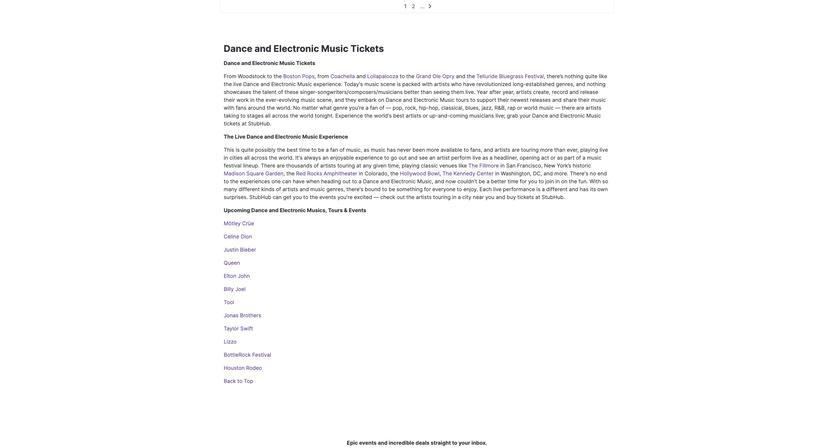 Task type: locate. For each thing, give the bounding box(es) containing it.
genres, inside , there's nothing quite like the live dance and electronic music experience. today's music scene is packed with artists who have revolutionized long-established genres, and nothing showcases the talent of these singer-songwriters/composers/musicians better than seeing them live. year after year, artists create, record and release their work in the ever-evolving music scene, and they embark on dance and electronic music tours to support their newest releases and share their music with fans around the world. no matter what genre you're a fan of — pop, rock, hip-hop, classical, blues, jazz, r&b, rap or world music — there are artists taking to stages all across the world tonight. experience the world's best artists or up-and-coming musicians live; grab your dance and electronic music tickets at stubhub.
[[557, 81, 575, 88]]

touring down enjoyable
[[338, 163, 355, 169]]

their down the showcases
[[224, 97, 235, 103]]

to up the check
[[383, 186, 388, 193]]

on inside , there's nothing quite like the live dance and electronic music experience. today's music scene is packed with artists who have revolutionized long-established genres, and nothing showcases the talent of these singer-songwriters/composers/musicians better than seeing them live. year after year, artists create, record and release their work in the ever-evolving music scene, and they embark on dance and electronic music tours to support their newest releases and share their music with fans around the world. no matter what genre you're a fan of — pop, rock, hip-hop, classical, blues, jazz, r&b, rap or world music — there are artists taking to stages all across the world tonight. experience the world's best artists or up-and-coming musicians live; grab your dance and electronic music tickets at stubhub.
[[378, 97, 385, 103]]

no
[[590, 170, 597, 177]]

tickets up the pops
[[296, 60, 316, 66]]

0 vertical spatial for
[[520, 178, 527, 185]]

fans,
[[471, 147, 483, 153]]

at inside in washington, dc, and more. there's no end to the experiences one can have when heading out to a dance and electronic music, and now couldn't be a better time for you to join in on the fun. with so many different kinds of artists and music genres, there's bound to be something for everyone to enjoy. each live performance is a different and has its own surprises. stubhub can get you to the events you're excited — check out the artists touring in a city near you and buy tickets at stubhub.
[[536, 194, 541, 201]]

1 horizontal spatial better
[[491, 178, 507, 185]]

as up york's
[[558, 155, 563, 161]]

0 vertical spatial like
[[599, 73, 608, 80]]

than inside this is quite possibly the best time to be a fan of music, as music has never been more available to fans, and artists are touring more than ever, playing live in cities all across the world. it's always an enjoyable experience to go out and see an artist perform live as a headliner, opening act or as part of a music festival lineup. there are thousands of artists touring at any given time, playing classic venues like
[[555, 147, 566, 153]]

1 vertical spatial than
[[555, 147, 566, 153]]

share
[[564, 97, 577, 103]]

woodstock
[[238, 73, 266, 80]]

0 vertical spatial the
[[224, 134, 234, 140]]

0 vertical spatial be
[[318, 147, 325, 153]]

1 vertical spatial playing
[[402, 163, 420, 169]]

out down amphitheater
[[343, 178, 351, 185]]

0 horizontal spatial the
[[224, 134, 234, 140]]

taylor swift link
[[224, 326, 253, 332]]

playing
[[581, 147, 599, 153], [402, 163, 420, 169]]

the down no
[[290, 113, 298, 119]]

all up 'lineup.'
[[244, 155, 250, 161]]

the up the kennedy center link
[[469, 163, 478, 169]]

john
[[238, 273, 250, 280]]

2 horizontal spatial you
[[529, 178, 538, 185]]

year
[[477, 89, 488, 95]]

is inside in washington, dc, and more. there's no end to the experiences one can have when heading out to a dance and electronic music, and now couldn't be a better time for you to join in on the fun. with so many different kinds of artists and music genres, there's bound to be something for everyone to enjoy. each live performance is a different and has its own surprises. stubhub can get you to the events you're excited — check out the artists touring in a city near you and buy tickets at stubhub.
[[537, 186, 541, 193]]

better
[[405, 89, 420, 95], [491, 178, 507, 185]]

more up act
[[541, 147, 553, 153]]

1 horizontal spatial time
[[508, 178, 519, 185]]

than up part
[[555, 147, 566, 153]]

billy joel
[[224, 286, 246, 293]]

1 vertical spatial dance and electronic music tickets
[[224, 60, 316, 66]]

today's
[[344, 81, 363, 88]]

0 horizontal spatial fan
[[331, 147, 338, 153]]

what
[[320, 105, 332, 111]]

2 horizontal spatial their
[[579, 97, 590, 103]]

2 an from the left
[[430, 155, 436, 161]]

1 vertical spatial has
[[580, 186, 589, 193]]

2 vertical spatial out
[[397, 194, 405, 201]]

0 vertical spatial out
[[399, 155, 407, 161]]

your inside , there's nothing quite like the live dance and electronic music experience. today's music scene is packed with artists who have revolutionized long-established genres, and nothing showcases the talent of these singer-songwriters/composers/musicians better than seeing them live. year after year, artists create, record and release their work in the ever-evolving music scene, and they embark on dance and electronic music tours to support their newest releases and share their music with fans around the world. no matter what genre you're a fan of — pop, rock, hip-hop, classical, blues, jazz, r&b, rap or world music — there are artists taking to stages all across the world tonight. experience the world's best artists or up-and-coming musicians live; grab your dance and electronic music tickets at stubhub.
[[520, 113, 531, 119]]

0 vertical spatial genres,
[[557, 81, 575, 88]]

— left there
[[556, 105, 561, 111]]

dance and electronic music tickets for lollapalooza
[[224, 60, 316, 66]]

have inside in washington, dc, and more. there's no end to the experiences one can have when heading out to a dance and electronic music, and now couldn't be a better time for you to join in on the fun. with so many different kinds of artists and music genres, there's bound to be something for everyone to enjoy. each live performance is a different and has its own surprises. stubhub can get you to the events you're excited — check out the artists touring in a city near you and buy tickets at stubhub.
[[293, 178, 305, 185]]

the up 'live.'
[[467, 73, 475, 80]]

elton john
[[224, 273, 250, 280]]

your right grab
[[520, 113, 531, 119]]

2 more from the left
[[541, 147, 553, 153]]

0 vertical spatial quite
[[586, 73, 598, 80]]

music down the pops
[[298, 81, 312, 88]]

the down "venues"
[[443, 170, 452, 177]]

,
[[315, 73, 316, 80], [544, 73, 546, 80], [284, 170, 285, 177], [440, 170, 441, 177]]

0 horizontal spatial with
[[224, 105, 235, 111]]

music down releases
[[540, 105, 554, 111]]

grand
[[416, 73, 432, 80]]

playing right ever,
[[581, 147, 599, 153]]

1 vertical spatial fan
[[331, 147, 338, 153]]

have up 'live.'
[[464, 81, 475, 88]]

to inside button
[[238, 378, 243, 385]]

across down ever-
[[272, 113, 289, 119]]

artists up the red rocks amphitheater link on the top left
[[321, 163, 336, 169]]

dance
[[224, 43, 253, 54], [224, 60, 240, 66], [243, 81, 259, 88], [386, 97, 402, 103], [533, 113, 549, 119], [247, 134, 263, 140], [363, 178, 379, 185], [251, 207, 268, 214]]

or right act
[[551, 155, 556, 161]]

0 vertical spatial better
[[405, 89, 420, 95]]

1 horizontal spatial can
[[283, 178, 292, 185]]

for up performance
[[520, 178, 527, 185]]

1 horizontal spatial different
[[547, 186, 568, 193]]

quite up cities
[[241, 147, 254, 153]]

are
[[577, 105, 585, 111], [512, 147, 520, 153], [277, 163, 285, 169]]

in
[[250, 97, 255, 103], [224, 155, 228, 161], [501, 163, 505, 169], [359, 170, 364, 177], [496, 170, 500, 177], [556, 178, 560, 185], [453, 194, 457, 201]]

or
[[518, 105, 523, 111], [423, 113, 428, 119], [551, 155, 556, 161]]

to left top
[[238, 378, 243, 385]]

musics,
[[307, 207, 327, 214]]

time,
[[388, 163, 401, 169]]

stubhub. down stages
[[248, 120, 272, 127]]

2 horizontal spatial touring
[[522, 147, 539, 153]]

your
[[520, 113, 531, 119], [459, 440, 471, 447]]

0 horizontal spatial at
[[242, 120, 247, 127]]

their up r&b,
[[498, 97, 510, 103]]

have inside , there's nothing quite like the live dance and electronic music experience. today's music scene is packed with artists who have revolutionized long-established genres, and nothing showcases the talent of these singer-songwriters/composers/musicians better than seeing them live. year after year, artists create, record and release their work in the ever-evolving music scene, and they embark on dance and electronic music tours to support their newest releases and share their music with fans around the world. no matter what genre you're a fan of — pop, rock, hip-hop, classical, blues, jazz, r&b, rap or world music — there are artists taking to stages all across the world tonight. experience the world's best artists or up-and-coming musicians live; grab your dance and electronic music tickets at stubhub.
[[464, 81, 475, 88]]

1 horizontal spatial playing
[[581, 147, 599, 153]]

celine
[[224, 234, 239, 240]]

mötley crüe
[[224, 220, 254, 227]]

0 vertical spatial across
[[272, 113, 289, 119]]

— left pop, at the top left of the page
[[386, 105, 392, 111]]

a
[[366, 105, 369, 111], [326, 147, 329, 153], [490, 155, 493, 161], [583, 155, 586, 161], [359, 178, 362, 185], [487, 178, 490, 185], [542, 186, 545, 193], [458, 194, 461, 201]]

with
[[590, 178, 601, 185]]

around
[[248, 105, 266, 111]]

is up cities
[[236, 147, 240, 153]]

genres, down heading
[[327, 186, 345, 193]]

live
[[235, 134, 246, 140]]

1 horizontal spatial or
[[518, 105, 523, 111]]

artists down 'rock,'
[[406, 113, 422, 119]]

1 horizontal spatial as
[[483, 155, 489, 161]]

festival up rodeo
[[252, 352, 271, 359]]

you
[[529, 178, 538, 185], [293, 194, 302, 201], [486, 194, 495, 201]]

tickets down performance
[[518, 194, 534, 201]]

1 horizontal spatial be
[[389, 186, 395, 193]]

0 horizontal spatial on
[[378, 97, 385, 103]]

all inside this is quite possibly the best time to be a fan of music, as music has never been more available to fans, and artists are touring more than ever, playing live in cities all across the world. it's always an enjoyable experience to go out and see an artist perform live as a headliner, opening act or as part of a music festival lineup. there are thousands of artists touring at any given time, playing classic venues like
[[244, 155, 250, 161]]

the up there
[[269, 155, 277, 161]]

for down music,
[[424, 186, 431, 193]]

1 horizontal spatial has
[[580, 186, 589, 193]]

in up around
[[250, 97, 255, 103]]

1 horizontal spatial like
[[599, 73, 608, 80]]

coachella link
[[331, 73, 355, 80]]

like inside , there's nothing quite like the live dance and electronic music experience. today's music scene is packed with artists who have revolutionized long-established genres, and nothing showcases the talent of these singer-songwriters/composers/musicians better than seeing them live. year after year, artists create, record and release their work in the ever-evolving music scene, and they embark on dance and electronic music tours to support their newest releases and share their music with fans around the world. no matter what genre you're a fan of — pop, rock, hip-hop, classical, blues, jazz, r&b, rap or world music — there are artists taking to stages all across the world tonight. experience the world's best artists or up-and-coming musicians live; grab your dance and electronic music tickets at stubhub.
[[599, 73, 608, 80]]

jonas
[[224, 313, 239, 319]]

1 vertical spatial like
[[459, 163, 467, 169]]

1 vertical spatial have
[[293, 178, 305, 185]]

experience
[[336, 113, 363, 119], [319, 134, 348, 140]]

0 horizontal spatial be
[[318, 147, 325, 153]]

0 vertical spatial than
[[421, 89, 432, 95]]

out down the something
[[397, 194, 405, 201]]

at up live
[[242, 120, 247, 127]]

as
[[364, 147, 370, 153], [483, 155, 489, 161], [558, 155, 563, 161]]

0 horizontal spatial can
[[273, 194, 282, 201]]

tickets
[[351, 43, 384, 54], [296, 60, 316, 66]]

2 their from the left
[[498, 97, 510, 103]]

world's
[[374, 113, 392, 119]]

release
[[581, 89, 599, 95]]

1 vertical spatial are
[[512, 147, 520, 153]]

on right embark
[[378, 97, 385, 103]]

you're inside in washington, dc, and more. there's no end to the experiences one can have when heading out to a dance and electronic music, and now couldn't be a better time for you to join in on the fun. with so many different kinds of artists and music genres, there's bound to be something for everyone to enjoy. each live performance is a different and has its own surprises. stubhub can get you to the events you're excited — check out the artists touring in a city near you and buy tickets at stubhub.
[[338, 194, 353, 201]]

a inside , there's nothing quite like the live dance and electronic music experience. today's music scene is packed with artists who have revolutionized long-established genres, and nothing showcases the talent of these singer-songwriters/composers/musicians better than seeing them live. year after year, artists create, record and release their work in the ever-evolving music scene, and they embark on dance and electronic music tours to support their newest releases and share their music with fans around the world. no matter what genre you're a fan of — pop, rock, hip-hop, classical, blues, jazz, r&b, rap or world music — there are artists taking to stages all across the world tonight. experience the world's best artists or up-and-coming musicians live; grab your dance and electronic music tickets at stubhub.
[[366, 105, 369, 111]]

than inside , there's nothing quite like the live dance and electronic music experience. today's music scene is packed with artists who have revolutionized long-established genres, and nothing showcases the talent of these singer-songwriters/composers/musicians better than seeing them live. year after year, artists create, record and release their work in the ever-evolving music scene, and they embark on dance and electronic music tours to support their newest releases and share their music with fans around the world. no matter what genre you're a fan of — pop, rock, hip-hop, classical, blues, jazz, r&b, rap or world music — there are artists taking to stages all across the world tonight. experience the world's best artists or up-and-coming musicians live; grab your dance and electronic music tickets at stubhub.
[[421, 89, 432, 95]]

fan up enjoyable
[[331, 147, 338, 153]]

all right stages
[[265, 113, 271, 119]]

music inside in washington, dc, and more. there's no end to the experiences one can have when heading out to a dance and electronic music, and now couldn't be a better time for you to join in on the fun. with so many different kinds of artists and music genres, there's bound to be something for everyone to enjoy. each live performance is a different and has its own surprises. stubhub can get you to the events you're excited — check out the artists touring in a city near you and buy tickets at stubhub.
[[311, 186, 325, 193]]

city
[[463, 194, 472, 201]]

kennedy
[[454, 170, 476, 177]]

everyone
[[433, 186, 456, 193]]

electronic up woodstock in the top left of the page
[[252, 60, 278, 66]]

are right there
[[577, 105, 585, 111]]

music up experience
[[371, 147, 386, 153]]

0 vertical spatial is
[[397, 81, 401, 88]]

are up headliner,
[[512, 147, 520, 153]]

0 vertical spatial on
[[378, 97, 385, 103]]

coachella
[[331, 73, 355, 80]]

has inside this is quite possibly the best time to be a fan of music, as music has never been more available to fans, and artists are touring more than ever, playing live in cities all across the world. it's always an enjoyable experience to go out and see an artist perform live as a headliner, opening act or as part of a music festival lineup. there are thousands of artists touring at any given time, playing classic venues like
[[387, 147, 396, 153]]

1 vertical spatial best
[[287, 147, 298, 153]]

0 horizontal spatial have
[[293, 178, 305, 185]]

and
[[255, 43, 272, 54], [242, 60, 251, 66], [357, 73, 366, 80], [456, 73, 466, 80], [261, 81, 270, 88], [577, 81, 586, 88], [570, 89, 579, 95], [335, 97, 344, 103], [403, 97, 413, 103], [553, 97, 562, 103], [550, 113, 559, 119], [264, 134, 274, 140], [484, 147, 494, 153], [409, 155, 418, 161], [544, 170, 553, 177], [381, 178, 390, 185], [435, 178, 445, 185], [300, 186, 309, 193], [570, 186, 579, 193], [496, 194, 506, 201], [269, 207, 279, 214], [378, 440, 388, 447]]

0 horizontal spatial for
[[424, 186, 431, 193]]

quite up release
[[586, 73, 598, 80]]

0 horizontal spatial quite
[[241, 147, 254, 153]]

matter
[[302, 105, 318, 111]]

classical,
[[442, 105, 464, 111]]

best
[[394, 113, 405, 119], [287, 147, 298, 153]]

boston
[[284, 73, 301, 80]]

0 vertical spatial are
[[577, 105, 585, 111]]

experience down genre
[[336, 113, 363, 119]]

when
[[306, 178, 320, 185]]

2 vertical spatial touring
[[433, 194, 451, 201]]

0 horizontal spatial is
[[236, 147, 240, 153]]

0 vertical spatial time
[[299, 147, 310, 153]]

1 vertical spatial at
[[357, 163, 362, 169]]

bieber
[[240, 247, 256, 253]]

opening
[[520, 155, 540, 161]]

to up "blues,"
[[471, 97, 476, 103]]

2 vertical spatial the
[[443, 170, 452, 177]]

the down ever-
[[267, 105, 275, 111]]

0 horizontal spatial more
[[427, 147, 440, 153]]

the down madison
[[230, 178, 239, 185]]

1 vertical spatial be
[[479, 178, 486, 185]]

to down fans
[[241, 113, 246, 119]]

0 vertical spatial touring
[[522, 147, 539, 153]]

music up historic
[[587, 155, 602, 161]]

is
[[397, 81, 401, 88], [236, 147, 240, 153], [537, 186, 541, 193]]

1 horizontal spatial at
[[357, 163, 362, 169]]

time up the it's
[[299, 147, 310, 153]]

fun.
[[579, 178, 589, 185]]

0 horizontal spatial —
[[374, 194, 379, 201]]

elton john link
[[224, 273, 250, 280]]

1 vertical spatial touring
[[338, 163, 355, 169]]

1 horizontal spatial all
[[265, 113, 271, 119]]

be
[[318, 147, 325, 153], [479, 178, 486, 185], [389, 186, 395, 193]]

something
[[397, 186, 423, 193]]

from woodstock to the boston pops , from coachella and lollapalooza to the grand ole opry and the telluride bluegrass festival
[[224, 73, 544, 80]]

1 horizontal spatial festival
[[525, 73, 544, 80]]

across inside this is quite possibly the best time to be a fan of music, as music has never been more available to fans, and artists are touring more than ever, playing live in cities all across the world. it's always an enjoyable experience to go out and see an artist perform live as a headliner, opening act or as part of a music festival lineup. there are thousands of artists touring at any given time, playing classic venues like
[[251, 155, 268, 161]]

1 horizontal spatial fan
[[370, 105, 378, 111]]

queen link
[[224, 260, 240, 267]]

1 horizontal spatial are
[[512, 147, 520, 153]]

0 horizontal spatial an
[[323, 155, 329, 161]]

the fillmore link
[[469, 163, 499, 169]]

0 horizontal spatial different
[[239, 186, 260, 193]]

0 vertical spatial world.
[[277, 105, 292, 111]]

1 dance and electronic music tickets from the top
[[224, 43, 384, 54]]

on
[[378, 97, 385, 103], [562, 178, 568, 185]]

lizzo
[[224, 339, 237, 346]]

you're down there's
[[338, 194, 353, 201]]

0 vertical spatial has
[[387, 147, 396, 153]]

1 vertical spatial better
[[491, 178, 507, 185]]

0 vertical spatial stubhub.
[[248, 120, 272, 127]]

blues,
[[466, 105, 481, 111]]

0 horizontal spatial genres,
[[327, 186, 345, 193]]

playing up hollywood
[[402, 163, 420, 169]]

this is quite possibly the best time to be a fan of music, as music has never been more available to fans, and artists are touring more than ever, playing live in cities all across the world. it's always an enjoyable experience to go out and see an artist perform live as a headliner, opening act or as part of a music festival lineup. there are thousands of artists touring at any given time, playing classic venues like
[[224, 147, 609, 169]]

— down bound
[[374, 194, 379, 201]]

scene
[[381, 81, 396, 88]]

venues
[[440, 163, 458, 169]]

like inside this is quite possibly the best time to be a fan of music, as music has never been more available to fans, and artists are touring more than ever, playing live in cities all across the world. it's always an enjoyable experience to go out and see an artist perform live as a headliner, opening act or as part of a music festival lineup. there are thousands of artists touring at any given time, playing classic venues like
[[459, 163, 467, 169]]

1 vertical spatial your
[[459, 440, 471, 447]]

has inside in washington, dc, and more. there's no end to the experiences one can have when heading out to a dance and electronic music, and now couldn't be a better time for you to join in on the fun. with so many different kinds of artists and music genres, there's bound to be something for everyone to enjoy. each live performance is a different and has its own surprises. stubhub can get you to the events you're excited — check out the artists touring in a city near you and buy tickets at stubhub.
[[580, 186, 589, 193]]

out down never
[[399, 155, 407, 161]]

1 vertical spatial events
[[359, 440, 377, 447]]

1 horizontal spatial is
[[397, 81, 401, 88]]

quite inside this is quite possibly the best time to be a fan of music, as music has never been more available to fans, and artists are touring more than ever, playing live in cities all across the world. it's always an enjoyable experience to go out and see an artist perform live as a headliner, opening act or as part of a music festival lineup. there are thousands of artists touring at any given time, playing classic venues like
[[241, 147, 254, 153]]

near
[[473, 194, 484, 201]]

is down dc,
[[537, 186, 541, 193]]

2 vertical spatial are
[[277, 163, 285, 169]]

fan
[[370, 105, 378, 111], [331, 147, 338, 153]]

bluegrass
[[500, 73, 524, 80]]

0 vertical spatial have
[[464, 81, 475, 88]]

back to top button
[[224, 378, 253, 386]]

in inside this is quite possibly the best time to be a fan of music, as music has never been more available to fans, and artists are touring more than ever, playing live in cities all across the world. it's always an enjoyable experience to go out and see an artist perform live as a headliner, opening act or as part of a music festival lineup. there are thousands of artists touring at any given time, playing classic venues like
[[224, 155, 228, 161]]

year,
[[503, 89, 515, 95]]

incredible
[[389, 440, 415, 447]]

classic
[[421, 163, 438, 169]]

1 horizontal spatial for
[[520, 178, 527, 185]]

better up "each" at the right top of the page
[[491, 178, 507, 185]]

new
[[545, 163, 556, 169]]

more up the see
[[427, 147, 440, 153]]

2 horizontal spatial is
[[537, 186, 541, 193]]

in down any
[[359, 170, 364, 177]]

out inside this is quite possibly the best time to be a fan of music, as music has never been more available to fans, and artists are touring more than ever, playing live in cities all across the world. it's always an enjoyable experience to go out and see an artist perform live as a headliner, opening act or as part of a music festival lineup. there are thousands of artists touring at any given time, playing classic venues like
[[399, 155, 407, 161]]

as up the fillmore link
[[483, 155, 489, 161]]

touring inside in washington, dc, and more. there's no end to the experiences one can have when heading out to a dance and electronic music, and now couldn't be a better time for you to join in on the fun. with so many different kinds of artists and music genres, there's bound to be something for everyone to enjoy. each live performance is a different and has its own surprises. stubhub can get you to the events you're excited — check out the artists touring in a city near you and buy tickets at stubhub.
[[433, 194, 451, 201]]

0 horizontal spatial than
[[421, 89, 432, 95]]

live up the showcases
[[234, 81, 242, 88]]

3 their from the left
[[579, 97, 590, 103]]

1 horizontal spatial best
[[394, 113, 405, 119]]

than left "seeing"
[[421, 89, 432, 95]]

stubhub.
[[248, 120, 272, 127], [542, 194, 566, 201]]

in inside , there's nothing quite like the live dance and electronic music experience. today's music scene is packed with artists who have revolutionized long-established genres, and nothing showcases the talent of these singer-songwriters/composers/musicians better than seeing them live. year after year, artists create, record and release their work in the ever-evolving music scene, and they embark on dance and electronic music tours to support their newest releases and share their music with fans around the world. no matter what genre you're a fan of — pop, rock, hip-hop, classical, blues, jazz, r&b, rap or world music — there are artists taking to stages all across the world tonight. experience the world's best artists or up-and-coming musicians live; grab your dance and electronic music tickets at stubhub.
[[250, 97, 255, 103]]

electronic inside in washington, dc, and more. there's no end to the experiences one can have when heading out to a dance and electronic music, and now couldn't be a better time for you to join in on the fun. with so many different kinds of artists and music genres, there's bound to be something for everyone to enjoy. each live performance is a different and has its own surprises. stubhub can get you to the events you're excited — check out the artists touring in a city near you and buy tickets at stubhub.
[[391, 178, 416, 185]]

of down one
[[276, 186, 281, 193]]

upcoming dance and electronic musics, tours & events
[[224, 207, 367, 214]]

touring up opening at the right top of page
[[522, 147, 539, 153]]

world down matter
[[300, 113, 314, 119]]

1 horizontal spatial across
[[272, 113, 289, 119]]

—
[[386, 105, 392, 111], [556, 105, 561, 111], [374, 194, 379, 201]]

be down the center
[[479, 178, 486, 185]]

an up the classic at the top right
[[430, 155, 436, 161]]

festival
[[224, 163, 242, 169]]

you down "each" at the right top of the page
[[486, 194, 495, 201]]

1 vertical spatial with
[[224, 105, 235, 111]]

artists
[[434, 81, 450, 88], [516, 89, 532, 95], [586, 105, 602, 111], [406, 113, 422, 119], [495, 147, 511, 153], [321, 163, 336, 169], [283, 186, 298, 193], [416, 194, 432, 201]]

1 vertical spatial is
[[236, 147, 240, 153]]

0 vertical spatial events
[[320, 194, 336, 201]]

0 horizontal spatial events
[[320, 194, 336, 201]]

tickets down the taking
[[224, 120, 240, 127]]

2 dance and electronic music tickets from the top
[[224, 60, 316, 66]]

crüe
[[242, 220, 254, 227]]

music down 'when'
[[311, 186, 325, 193]]

grand ole opry link
[[416, 73, 455, 80]]

hip-
[[419, 105, 429, 111]]

world. inside , there's nothing quite like the live dance and electronic music experience. today's music scene is packed with artists who have revolutionized long-established genres, and nothing showcases the talent of these singer-songwriters/composers/musicians better than seeing them live. year after year, artists create, record and release their work in the ever-evolving music scene, and they embark on dance and electronic music tours to support their newest releases and share their music with fans around the world. no matter what genre you're a fan of — pop, rock, hip-hop, classical, blues, jazz, r&b, rap or world music — there are artists taking to stages all across the world tonight. experience the world's best artists or up-and-coming musicians live; grab your dance and electronic music tickets at stubhub.
[[277, 105, 292, 111]]

1 horizontal spatial quite
[[586, 73, 598, 80]]

0 vertical spatial tickets
[[224, 120, 240, 127]]

of inside in washington, dc, and more. there's no end to the experiences one can have when heading out to a dance and electronic music, and now couldn't be a better time for you to join in on the fun. with so many different kinds of artists and music genres, there's bound to be something for everyone to enjoy. each live performance is a different and has its own surprises. stubhub can get you to the events you're excited — check out the artists touring in a city near you and buy tickets at stubhub.
[[276, 186, 281, 193]]

of
[[278, 89, 283, 95], [380, 105, 385, 111], [340, 147, 345, 153], [577, 155, 582, 161], [314, 163, 319, 169], [276, 186, 281, 193]]

1 vertical spatial time
[[508, 178, 519, 185]]

nothing right there's
[[565, 73, 584, 80]]

0 vertical spatial festival
[[525, 73, 544, 80]]

ever-
[[266, 97, 279, 103]]

perform
[[452, 155, 472, 161]]

stubhub. inside in washington, dc, and more. there's no end to the experiences one can have when heading out to a dance and electronic music, and now couldn't be a better time for you to join in on the fun. with so many different kinds of artists and music genres, there's bound to be something for everyone to enjoy. each live performance is a different and has its own surprises. stubhub can get you to the events you're excited — check out the artists touring in a city near you and buy tickets at stubhub.
[[542, 194, 566, 201]]

0 vertical spatial tickets
[[351, 43, 384, 54]]

on inside in washington, dc, and more. there's no end to the experiences one can have when heading out to a dance and electronic music, and now couldn't be a better time for you to join in on the fun. with so many different kinds of artists and music genres, there's bound to be something for everyone to enjoy. each live performance is a different and has its own surprises. stubhub can get you to the events you're excited — check out the artists touring in a city near you and buy tickets at stubhub.
[[562, 178, 568, 185]]

— inside in washington, dc, and more. there's no end to the experiences one can have when heading out to a dance and electronic music, and now couldn't be a better time for you to join in on the fun. with so many different kinds of artists and music genres, there's bound to be something for everyone to enjoy. each live performance is a different and has its own surprises. stubhub can get you to the events you're excited — check out the artists touring in a city near you and buy tickets at stubhub.
[[374, 194, 379, 201]]

rock,
[[406, 105, 418, 111]]

best down pop, at the top left of the page
[[394, 113, 405, 119]]

be up the check
[[389, 186, 395, 193]]

1 horizontal spatial more
[[541, 147, 553, 153]]

inbox.
[[472, 440, 488, 447]]

can right one
[[283, 178, 292, 185]]

nothing
[[565, 73, 584, 80], [587, 81, 606, 88]]

experiences
[[240, 178, 270, 185]]

different down join at top right
[[547, 186, 568, 193]]



Task type: vqa. For each thing, say whether or not it's contained in the screenshot.
the leftmost or
yes



Task type: describe. For each thing, give the bounding box(es) containing it.
events inside in washington, dc, and more. there's no end to the experiences one can have when heading out to a dance and electronic music, and now couldn't be a better time for you to join in on the fun. with so many different kinds of artists and music genres, there's bound to be something for everyone to enjoy. each live performance is a different and has its own surprises. stubhub can get you to the events you're excited — check out the artists touring in a city near you and buy tickets at stubhub.
[[320, 194, 336, 201]]

electronic up the it's
[[275, 134, 301, 140]]

the for live
[[224, 134, 234, 140]]

1 vertical spatial for
[[424, 186, 431, 193]]

music up coachella
[[321, 43, 349, 54]]

evolving
[[279, 97, 300, 103]]

2
[[412, 3, 415, 10]]

artists up "seeing"
[[434, 81, 450, 88]]

to left join at top right
[[539, 178, 544, 185]]

these
[[285, 89, 299, 95]]

seeing
[[434, 89, 450, 95]]

a up historic
[[583, 155, 586, 161]]

1
[[405, 3, 407, 10]]

are inside , there's nothing quite like the live dance and electronic music experience. today's music scene is packed with artists who have revolutionized long-established genres, and nothing showcases the talent of these singer-songwriters/composers/musicians better than seeing them live. year after year, artists create, record and release their work in the ever-evolving music scene, and they embark on dance and electronic music tours to support their newest releases and share their music with fans around the world. no matter what genre you're a fan of — pop, rock, hip-hop, classical, blues, jazz, r&b, rap or world music — there are artists taking to stages all across the world tonight. experience the world's best artists or up-and-coming musicians live; grab your dance and electronic music tickets at stubhub.
[[577, 105, 585, 111]]

electronic down there
[[561, 113, 585, 119]]

music,
[[418, 178, 434, 185]]

music up boston
[[280, 60, 295, 66]]

2 horizontal spatial as
[[558, 155, 563, 161]]

music down release
[[587, 113, 602, 119]]

0 horizontal spatial world
[[300, 113, 314, 119]]

go
[[391, 155, 397, 161]]

coming
[[450, 113, 468, 119]]

houston
[[224, 365, 245, 372]]

1 their from the left
[[224, 97, 235, 103]]

stubhub. inside , there's nothing quite like the live dance and electronic music experience. today's music scene is packed with artists who have revolutionized long-established genres, and nothing showcases the talent of these singer-songwriters/composers/musicians better than seeing them live. year after year, artists create, record and release their work in the ever-evolving music scene, and they embark on dance and electronic music tours to support their newest releases and share their music with fans around the world. no matter what genre you're a fan of — pop, rock, hip-hop, classical, blues, jazz, r&b, rap or world music — there are artists taking to stages all across the world tonight. experience the world's best artists or up-and-coming musicians live; grab your dance and electronic music tickets at stubhub.
[[248, 120, 272, 127]]

from
[[318, 73, 329, 80]]

in left city
[[453, 194, 457, 201]]

tickets inside , there's nothing quite like the live dance and electronic music experience. today's music scene is packed with artists who have revolutionized long-established genres, and nothing showcases the talent of these singer-songwriters/composers/musicians better than seeing them live. year after year, artists create, record and release their work in the ever-evolving music scene, and they embark on dance and electronic music tours to support their newest releases and share their music with fans around the world. no matter what genre you're a fan of — pop, rock, hip-hop, classical, blues, jazz, r&b, rap or world music — there are artists taking to stages all across the world tonight. experience the world's best artists or up-and-coming musicians live; grab your dance and electronic music tickets at stubhub.
[[224, 120, 240, 127]]

mötley
[[224, 220, 241, 227]]

enjoyable
[[330, 155, 354, 161]]

1 horizontal spatial the
[[443, 170, 452, 177]]

better inside in washington, dc, and more. there's no end to the experiences one can have when heading out to a dance and electronic music, and now couldn't be a better time for you to join in on the fun. with so many different kinds of artists and music genres, there's bound to be something for everyone to enjoy. each live performance is a different and has its own surprises. stubhub can get you to the events you're excited — check out the artists touring in a city near you and buy tickets at stubhub.
[[491, 178, 507, 185]]

1 vertical spatial out
[[343, 178, 351, 185]]

to down couldn't in the top of the page
[[457, 186, 462, 193]]

across inside , there's nothing quite like the live dance and electronic music experience. today's music scene is packed with artists who have revolutionized long-established genres, and nothing showcases the talent of these singer-songwriters/composers/musicians better than seeing them live. year after year, artists create, record and release their work in the ever-evolving music scene, and they embark on dance and electronic music tours to support their newest releases and share their music with fans around the world. no matter what genre you're a fan of — pop, rock, hip-hop, classical, blues, jazz, r&b, rap or world music — there are artists taking to stages all across the world tonight. experience the world's best artists or up-and-coming musicians live; grab your dance and electronic music tickets at stubhub.
[[272, 113, 289, 119]]

music down release
[[592, 97, 606, 103]]

epic
[[347, 440, 358, 447]]

singer-
[[300, 89, 318, 95]]

performance
[[503, 186, 535, 193]]

is inside this is quite possibly the best time to be a fan of music, as music has never been more available to fans, and artists are touring more than ever, playing live in cities all across the world. it's always an enjoyable experience to go out and see an artist perform live as a headliner, opening act or as part of a music festival lineup. there are thousands of artists touring at any given time, playing classic venues like
[[236, 147, 240, 153]]

the up around
[[256, 97, 264, 103]]

to up there's
[[352, 178, 357, 185]]

top
[[244, 378, 253, 385]]

best inside this is quite possibly the best time to be a fan of music, as music has never been more available to fans, and artists are touring more than ever, playing live in cities all across the world. it's always an enjoyable experience to go out and see an artist perform live as a headliner, opening act or as part of a music festival lineup. there are thousands of artists touring at any given time, playing classic venues like
[[287, 147, 298, 153]]

the left talent
[[253, 89, 261, 95]]

to up the packed
[[400, 73, 405, 80]]

center
[[477, 170, 494, 177]]

create,
[[534, 89, 551, 95]]

fan inside this is quite possibly the best time to be a fan of music, as music has never been more available to fans, and artists are touring more than ever, playing live in cities all across the world. it's always an enjoyable experience to go out and see an artist perform live as a headliner, opening act or as part of a music festival lineup. there are thousands of artists touring at any given time, playing classic venues like
[[331, 147, 338, 153]]

to up always
[[312, 147, 317, 153]]

rocks
[[307, 170, 323, 177]]

music up always
[[303, 134, 318, 140]]

dance inside in washington, dc, and more. there's no end to the experiences one can have when heading out to a dance and electronic music, and now couldn't be a better time for you to join in on the fun. with so many different kinds of artists and music genres, there's bound to be something for everyone to enjoy. each live performance is a different and has its own surprises. stubhub can get you to the events you're excited — check out the artists touring in a city near you and buy tickets at stubhub.
[[363, 178, 379, 185]]

to up many
[[224, 178, 229, 185]]

now
[[446, 178, 456, 185]]

the up the packed
[[407, 73, 415, 80]]

0 horizontal spatial or
[[423, 113, 428, 119]]

you're inside , there's nothing quite like the live dance and electronic music experience. today's music scene is packed with artists who have revolutionized long-established genres, and nothing showcases the talent of these singer-songwriters/composers/musicians better than seeing them live. year after year, artists create, record and release their work in the ever-evolving music scene, and they embark on dance and electronic music tours to support their newest releases and share their music with fans around the world. no matter what genre you're a fan of — pop, rock, hip-hop, classical, blues, jazz, r&b, rap or world music — there are artists taking to stages all across the world tonight. experience the world's best artists or up-and-coming musicians live; grab your dance and electronic music tickets at stubhub.
[[349, 105, 364, 111]]

0 horizontal spatial are
[[277, 163, 285, 169]]

the for fillmore
[[469, 163, 478, 169]]

possibly
[[255, 147, 276, 153]]

rodeo
[[246, 365, 262, 372]]

1 horizontal spatial nothing
[[587, 81, 606, 88]]

a up the red rocks amphitheater link on the top left
[[326, 147, 329, 153]]

a up there's
[[359, 178, 362, 185]]

join
[[546, 178, 554, 185]]

0 vertical spatial nothing
[[565, 73, 584, 80]]

1 vertical spatial experience
[[319, 134, 348, 140]]

fan inside , there's nothing quite like the live dance and electronic music experience. today's music scene is packed with artists who have revolutionized long-established genres, and nothing showcases the talent of these singer-songwriters/composers/musicians better than seeing them live. year after year, artists create, record and release their work in the ever-evolving music scene, and they embark on dance and electronic music tours to support their newest releases and share their music with fans around the world. no matter what genre you're a fan of — pop, rock, hip-hop, classical, blues, jazz, r&b, rap or world music — there are artists taking to stages all across the world tonight. experience the world's best artists or up-and-coming musicians live; grab your dance and electronic music tickets at stubhub.
[[370, 105, 378, 111]]

ever,
[[567, 147, 579, 153]]

in left the san
[[501, 163, 505, 169]]

after
[[490, 89, 502, 95]]

bottlerock festival link
[[224, 352, 271, 359]]

artists down release
[[586, 105, 602, 111]]

live up end at the top
[[600, 147, 609, 153]]

, left from
[[315, 73, 316, 80]]

there's
[[347, 186, 364, 193]]

given
[[373, 163, 387, 169]]

of left "these"
[[278, 89, 283, 95]]

cities
[[230, 155, 243, 161]]

0 horizontal spatial festival
[[252, 352, 271, 359]]

san
[[507, 163, 516, 169]]

heading
[[321, 178, 341, 185]]

there
[[562, 105, 575, 111]]

boston pops link
[[284, 73, 315, 80]]

a left city
[[458, 194, 461, 201]]

straight
[[431, 440, 451, 447]]

the left red
[[287, 170, 295, 177]]

be inside this is quite possibly the best time to be a fan of music, as music has never been more available to fans, and artists are touring more than ever, playing live in cities all across the world. it's always an enjoyable experience to go out and see an artist perform live as a headliner, opening act or as part of a music festival lineup. there are thousands of artists touring at any given time, playing classic venues like
[[318, 147, 325, 153]]

2 different from the left
[[547, 186, 568, 193]]

to up talent
[[267, 73, 272, 80]]

quite inside , there's nothing quite like the live dance and electronic music experience. today's music scene is packed with artists who have revolutionized long-established genres, and nothing showcases the talent of these singer-songwriters/composers/musicians better than seeing them live. year after year, artists create, record and release their work in the ever-evolving music scene, and they embark on dance and electronic music tours to support their newest releases and share their music with fans around the world. no matter what genre you're a fan of — pop, rock, hip-hop, classical, blues, jazz, r&b, rap or world music — there are artists taking to stages all across the world tonight. experience the world's best artists or up-and-coming musicians live; grab your dance and electronic music tickets at stubhub.
[[586, 73, 598, 80]]

of up world's
[[380, 105, 385, 111]]

artists up headliner,
[[495, 147, 511, 153]]

in down fillmore
[[496, 170, 500, 177]]

historic
[[573, 163, 592, 169]]

and-
[[438, 113, 450, 119]]

taylor
[[224, 326, 239, 332]]

0 horizontal spatial your
[[459, 440, 471, 447]]

live inside in washington, dc, and more. there's no end to the experiences one can have when heading out to a dance and electronic music, and now couldn't be a better time for you to join in on the fun. with so many different kinds of artists and music genres, there's bound to be something for everyone to enjoy. each live performance is a different and has its own surprises. stubhub can get you to the events you're excited — check out the artists touring in a city near you and buy tickets at stubhub.
[[494, 186, 502, 193]]

see
[[419, 155, 428, 161]]

, inside , there's nothing quite like the live dance and electronic music experience. today's music scene is packed with artists who have revolutionized long-established genres, and nothing showcases the talent of these singer-songwriters/composers/musicians better than seeing them live. year after year, artists create, record and release their work in the ever-evolving music scene, and they embark on dance and electronic music tours to support their newest releases and share their music with fans around the world. no matter what genre you're a fan of — pop, rock, hip-hop, classical, blues, jazz, r&b, rap or world music — there are artists taking to stages all across the world tonight. experience the world's best artists or up-and-coming musicians live; grab your dance and electronic music tickets at stubhub.
[[544, 73, 546, 80]]

1 different from the left
[[239, 186, 260, 193]]

jonas brothers
[[224, 313, 262, 319]]

live inside , there's nothing quite like the live dance and electronic music experience. today's music scene is packed with artists who have revolutionized long-established genres, and nothing showcases the talent of these singer-songwriters/composers/musicians better than seeing them live. year after year, artists create, record and release their work in the ever-evolving music scene, and they embark on dance and electronic music tours to support their newest releases and share their music with fans around the world. no matter what genre you're a fan of — pop, rock, hip-hop, classical, blues, jazz, r&b, rap or world music — there are artists taking to stages all across the world tonight. experience the world's best artists or up-and-coming musicians live; grab your dance and electronic music tickets at stubhub.
[[234, 81, 242, 88]]

bottlerock festival
[[224, 352, 271, 359]]

established
[[526, 81, 555, 88]]

electronic up the boston pops link
[[274, 43, 319, 54]]

1 vertical spatial can
[[273, 194, 282, 201]]

tickets for lollapalooza
[[296, 60, 316, 66]]

0 horizontal spatial touring
[[338, 163, 355, 169]]

electronic up "these"
[[272, 81, 296, 88]]

telluride
[[477, 73, 498, 80]]

artists down music,
[[416, 194, 432, 201]]

music up the classical,
[[440, 97, 455, 103]]

taking
[[224, 113, 239, 119]]

stages
[[247, 113, 264, 119]]

buy
[[507, 194, 516, 201]]

of up rocks
[[314, 163, 319, 169]]

at inside , there's nothing quite like the live dance and electronic music experience. today's music scene is packed with artists who have revolutionized long-established genres, and nothing showcases the talent of these singer-songwriters/composers/musicians better than seeing them live. year after year, artists create, record and release their work in the ever-evolving music scene, and they embark on dance and electronic music tours to support their newest releases and share their music with fans around the world. no matter what genre you're a fan of — pop, rock, hip-hop, classical, blues, jazz, r&b, rap or world music — there are artists taking to stages all across the world tonight. experience the world's best artists or up-and-coming musicians live; grab your dance and electronic music tickets at stubhub.
[[242, 120, 247, 127]]

artists up newest
[[516, 89, 532, 95]]

to up perform
[[464, 147, 469, 153]]

brothers
[[240, 313, 262, 319]]

dance and electronic music tickets for mötley crüe
[[224, 43, 384, 54]]

in right join at top right
[[556, 178, 560, 185]]

the down from
[[224, 81, 232, 88]]

r&b,
[[495, 105, 507, 111]]

lineup.
[[243, 163, 260, 169]]

time inside in washington, dc, and more. there's no end to the experiences one can have when heading out to a dance and electronic music, and now couldn't be a better time for you to join in on the fun. with so many different kinds of artists and music genres, there's bound to be something for everyone to enjoy. each live performance is a different and has its own surprises. stubhub can get you to the events you're excited — check out the artists touring in a city near you and buy tickets at stubhub.
[[508, 178, 519, 185]]

to up upcoming dance and electronic musics, tours & events
[[304, 194, 309, 201]]

the down the live dance and electronic music experience
[[277, 147, 286, 153]]

deals
[[416, 440, 430, 447]]

1 more from the left
[[427, 147, 440, 153]]

amphitheater
[[324, 170, 358, 177]]

0 vertical spatial can
[[283, 178, 292, 185]]

pops
[[302, 73, 315, 80]]

scene,
[[317, 97, 333, 103]]

work
[[237, 97, 249, 103]]

talent
[[263, 89, 277, 95]]

elton
[[224, 273, 236, 280]]

genres, inside in washington, dc, and more. there's no end to the experiences one can have when heading out to a dance and electronic music, and now couldn't be a better time for you to join in on the fun. with so many different kinds of artists and music genres, there's bound to be something for everyone to enjoy. each live performance is a different and has its own surprises. stubhub can get you to the events you're excited — check out the artists touring in a city near you and buy tickets at stubhub.
[[327, 186, 345, 193]]

1 horizontal spatial —
[[386, 105, 392, 111]]

0 horizontal spatial you
[[293, 194, 302, 201]]

0 horizontal spatial playing
[[402, 163, 420, 169]]

newest
[[511, 97, 529, 103]]

music down lollapalooza link
[[365, 81, 379, 88]]

artists up the get
[[283, 186, 298, 193]]

at inside this is quite possibly the best time to be a fan of music, as music has never been more available to fans, and artists are touring more than ever, playing live in cities all across the world. it's always an enjoyable experience to go out and see an artist perform live as a headliner, opening act or as part of a music festival lineup. there are thousands of artists touring at any given time, playing classic venues like
[[357, 163, 362, 169]]

tool
[[224, 299, 234, 306]]

to left "go"
[[385, 155, 390, 161]]

tours
[[456, 97, 469, 103]]

dc,
[[534, 170, 543, 177]]

electronic up hip-
[[414, 97, 439, 103]]

a down dc,
[[542, 186, 545, 193]]

2 horizontal spatial be
[[479, 178, 486, 185]]

0 horizontal spatial as
[[364, 147, 370, 153]]

to right straight
[[453, 440, 458, 447]]

red rocks amphitheater link
[[296, 170, 358, 177]]

it's
[[296, 155, 303, 161]]

the live dance and electronic music experience
[[224, 134, 348, 140]]

or inside this is quite possibly the best time to be a fan of music, as music has never been more available to fans, and artists are touring more than ever, playing live in cities all across the world. it's always an enjoyable experience to go out and see an artist perform live as a headliner, opening act or as part of a music festival lineup. there are thousands of artists touring at any given time, playing classic venues like
[[551, 155, 556, 161]]

of up historic
[[577, 155, 582, 161]]

never
[[398, 147, 411, 153]]

in washington, dc, and more. there's no end to the experiences one can have when heading out to a dance and electronic music, and now couldn't be a better time for you to join in on the fun. with so many different kinds of artists and music genres, there's bound to be something for everyone to enjoy. each live performance is a different and has its own surprises. stubhub can get you to the events you're excited — check out the artists touring in a city near you and buy tickets at stubhub.
[[224, 170, 609, 201]]

electronic down the get
[[280, 207, 306, 214]]

the fillmore in san francisco, new york's historic madison square garden , the red rocks amphitheater in colorado, the hollywood bowl , the kennedy center
[[224, 163, 592, 177]]

joel
[[236, 286, 246, 293]]

artist
[[437, 155, 450, 161]]

is inside , there's nothing quite like the live dance and electronic music experience. today's music scene is packed with artists who have revolutionized long-established genres, and nothing showcases the talent of these singer-songwriters/composers/musicians better than seeing them live. year after year, artists create, record and release their work in the ever-evolving music scene, and they embark on dance and electronic music tours to support their newest releases and share their music with fans around the world. no matter what genre you're a fan of — pop, rock, hip-hop, classical, blues, jazz, r&b, rap or world music — there are artists taking to stages all across the world tonight. experience the world's best artists or up-and-coming musicians live; grab your dance and electronic music tickets at stubhub.
[[397, 81, 401, 88]]

jonas brothers link
[[224, 313, 262, 319]]

1 horizontal spatial events
[[359, 440, 377, 447]]

many
[[224, 186, 237, 193]]

lollapalooza link
[[368, 73, 399, 80]]

0 vertical spatial with
[[422, 81, 433, 88]]

time inside this is quite possibly the best time to be a fan of music, as music has never been more available to fans, and artists are touring more than ever, playing live in cities all across the world. it's always an enjoyable experience to go out and see an artist perform live as a headliner, opening act or as part of a music festival lineup. there are thousands of artists touring at any given time, playing classic venues like
[[299, 147, 310, 153]]

live down fans,
[[473, 155, 481, 161]]

1 horizontal spatial world
[[524, 105, 538, 111]]

2 horizontal spatial —
[[556, 105, 561, 111]]

tickets inside in washington, dc, and more. there's no end to the experiences one can have when heading out to a dance and electronic music, and now couldn't be a better time for you to join in on the fun. with so many different kinds of artists and music genres, there's bound to be something for everyone to enjoy. each live performance is a different and has its own surprises. stubhub can get you to the events you're excited — check out the artists touring in a city near you and buy tickets at stubhub.
[[518, 194, 534, 201]]

a up "each" at the right top of the page
[[487, 178, 490, 185]]

taylor swift
[[224, 326, 253, 332]]

music down singer-
[[301, 97, 316, 103]]

opry
[[443, 73, 455, 80]]

the down time,
[[391, 170, 399, 177]]

the down the something
[[407, 194, 415, 201]]

act
[[542, 155, 550, 161]]

more.
[[555, 170, 569, 177]]

all inside , there's nothing quite like the live dance and electronic music experience. today's music scene is packed with artists who have revolutionized long-established genres, and nothing showcases the talent of these singer-songwriters/composers/musicians better than seeing them live. year after year, artists create, record and release their work in the ever-evolving music scene, and they embark on dance and electronic music tours to support their newest releases and share their music with fans around the world. no matter what genre you're a fan of — pop, rock, hip-hop, classical, blues, jazz, r&b, rap or world music — there are artists taking to stages all across the world tonight. experience the world's best artists or up-and-coming musicians live; grab your dance and electronic music tickets at stubhub.
[[265, 113, 271, 119]]

1 an from the left
[[323, 155, 329, 161]]

songwriters/composers/musicians
[[318, 89, 403, 95]]

better inside , there's nothing quite like the live dance and electronic music experience. today's music scene is packed with artists who have revolutionized long-established genres, and nothing showcases the talent of these singer-songwriters/composers/musicians better than seeing them live. year after year, artists create, record and release their work in the ever-evolving music scene, and they embark on dance and electronic music tours to support their newest releases and share their music with fans around the world. no matter what genre you're a fan of — pop, rock, hip-hop, classical, blues, jazz, r&b, rap or world music — there are artists taking to stages all across the world tonight. experience the world's best artists or up-and-coming musicians live; grab your dance and electronic music tickets at stubhub.
[[405, 89, 420, 95]]

a up fillmore
[[490, 155, 493, 161]]

best inside , there's nothing quite like the live dance and electronic music experience. today's music scene is packed with artists who have revolutionized long-established genres, and nothing showcases the talent of these singer-songwriters/composers/musicians better than seeing them live. year after year, artists create, record and release their work in the ever-evolving music scene, and they embark on dance and electronic music tours to support their newest releases and share their music with fans around the world. no matter what genre you're a fan of — pop, rock, hip-hop, classical, blues, jazz, r&b, rap or world music — there are artists taking to stages all across the world tonight. experience the world's best artists or up-and-coming musicians live; grab your dance and electronic music tickets at stubhub.
[[394, 113, 405, 119]]

ole
[[433, 73, 441, 80]]

square
[[247, 170, 264, 177]]

1 horizontal spatial you
[[486, 194, 495, 201]]

0 vertical spatial playing
[[581, 147, 599, 153]]

the up musics,
[[310, 194, 318, 201]]

grab
[[507, 113, 519, 119]]

the left world's
[[365, 113, 373, 119]]

the left boston
[[274, 73, 282, 80]]

check
[[381, 194, 396, 201]]

francisco,
[[518, 163, 543, 169]]

tonight.
[[315, 113, 334, 119]]

experience inside , there's nothing quite like the live dance and electronic music experience. today's music scene is packed with artists who have revolutionized long-established genres, and nothing showcases the talent of these singer-songwriters/composers/musicians better than seeing them live. year after year, artists create, record and release their work in the ever-evolving music scene, and they embark on dance and electronic music tours to support their newest releases and share their music with fans around the world. no matter what genre you're a fan of — pop, rock, hip-hop, classical, blues, jazz, r&b, rap or world music — there are artists taking to stages all across the world tonight. experience the world's best artists or up-and-coming musicians live; grab your dance and electronic music tickets at stubhub.
[[336, 113, 363, 119]]

the down "there's"
[[569, 178, 578, 185]]

telluride bluegrass festival link
[[477, 73, 544, 80]]

of up enjoyable
[[340, 147, 345, 153]]

tickets for mötley crüe
[[351, 43, 384, 54]]

, down "venues"
[[440, 170, 441, 177]]

mötley crüe link
[[224, 220, 254, 227]]

celine dion
[[224, 234, 252, 240]]

dion
[[241, 234, 252, 240]]

, left red
[[284, 170, 285, 177]]

world. inside this is quite possibly the best time to be a fan of music, as music has never been more available to fans, and artists are touring more than ever, playing live in cities all across the world. it's always an enjoyable experience to go out and see an artist perform live as a headliner, opening act or as part of a music festival lineup. there are thousands of artists touring at any given time, playing classic venues like
[[279, 155, 294, 161]]

there
[[261, 163, 276, 169]]

0 vertical spatial or
[[518, 105, 523, 111]]



